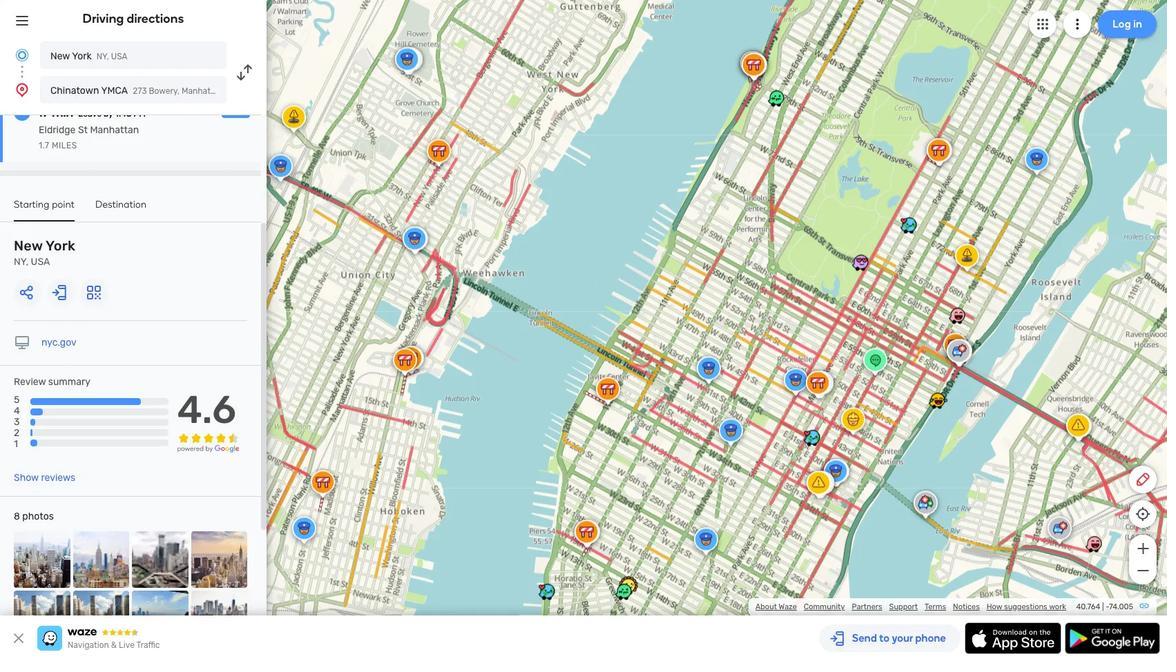 Task type: describe. For each thing, give the bounding box(es) containing it.
notices link
[[953, 603, 980, 612]]

1
[[14, 439, 18, 451]]

starting point button
[[14, 199, 75, 222]]

terms link
[[925, 603, 946, 612]]

united
[[228, 86, 253, 96]]

image 7 of new york, new york image
[[132, 591, 188, 647]]

8 photos
[[14, 511, 54, 523]]

nyc.gov
[[41, 337, 76, 349]]

image 3 of new york, new york image
[[132, 532, 188, 588]]

bowery,
[[149, 86, 180, 96]]

leave
[[78, 109, 102, 119]]

1 vertical spatial york
[[46, 238, 75, 254]]

eldridge st manhattan 1.7 miles
[[39, 124, 139, 151]]

show
[[14, 473, 39, 484]]

suggestions
[[1004, 603, 1048, 612]]

chinatown ymca 273 bowery, manhattan, united states
[[50, 85, 280, 97]]

partners
[[852, 603, 883, 612]]

image 6 of new york, new york image
[[73, 591, 129, 647]]

waze
[[779, 603, 797, 612]]

4
[[14, 406, 20, 417]]

terms
[[925, 603, 946, 612]]

x image
[[10, 631, 27, 647]]

directions
[[127, 11, 184, 26]]

image 8 of new york, new york image
[[191, 591, 247, 647]]

ymca
[[101, 85, 128, 97]]

location image
[[14, 82, 30, 98]]

74.005
[[1109, 603, 1134, 612]]

manhattan
[[90, 124, 139, 136]]

nyc.gov link
[[41, 337, 76, 349]]

destination
[[95, 199, 147, 211]]

image 4 of new york, new york image
[[191, 532, 247, 588]]

current location image
[[14, 47, 30, 64]]

partners link
[[852, 603, 883, 612]]

community link
[[804, 603, 845, 612]]

by
[[104, 109, 113, 119]]

pencil image
[[1135, 472, 1151, 488]]

community
[[804, 603, 845, 612]]

destination button
[[95, 199, 147, 220]]

link image
[[1139, 601, 1150, 612]]

0 horizontal spatial ny,
[[14, 256, 28, 268]]

1 vertical spatial new york ny, usa
[[14, 238, 75, 268]]

8
[[14, 511, 20, 523]]

0 horizontal spatial usa
[[31, 256, 50, 268]]

summary
[[48, 376, 91, 388]]

|
[[1102, 603, 1104, 612]]

pm
[[134, 109, 146, 119]]

40.764
[[1077, 603, 1101, 612]]

image 5 of new york, new york image
[[14, 591, 70, 647]]

traffic
[[136, 641, 160, 651]]

1 horizontal spatial ny,
[[97, 52, 109, 61]]

reviews
[[41, 473, 75, 484]]

image 1 of new york, new york image
[[14, 532, 70, 588]]

1.7
[[39, 141, 49, 151]]



Task type: locate. For each thing, give the bounding box(es) containing it.
-
[[1106, 603, 1109, 612]]

navigation & live traffic
[[68, 641, 160, 651]]

1 vertical spatial usa
[[31, 256, 50, 268]]

new york ny, usa down starting point button
[[14, 238, 75, 268]]

0 vertical spatial usa
[[111, 52, 128, 61]]

3
[[14, 417, 20, 428]]

new up 'chinatown'
[[50, 50, 70, 62]]

4.6
[[177, 388, 236, 433]]

about
[[756, 603, 777, 612]]

0 horizontal spatial new
[[14, 238, 43, 254]]

0 vertical spatial new york ny, usa
[[50, 50, 128, 62]]

review summary
[[14, 376, 91, 388]]

show reviews
[[14, 473, 75, 484]]

1 vertical spatial ny,
[[14, 256, 28, 268]]

image 2 of new york, new york image
[[73, 532, 129, 588]]

1:43
[[115, 109, 132, 119]]

1 horizontal spatial usa
[[111, 52, 128, 61]]

point
[[52, 199, 75, 211]]

ny, up the ymca
[[97, 52, 109, 61]]

york up 'chinatown'
[[72, 50, 92, 62]]

usa
[[111, 52, 128, 61], [31, 256, 50, 268]]

&
[[111, 641, 117, 651]]

photos
[[22, 511, 54, 523]]

york down starting point button
[[46, 238, 75, 254]]

support link
[[889, 603, 918, 612]]

17 min leave by 1:43 pm
[[39, 105, 146, 120]]

miles
[[52, 141, 77, 151]]

states
[[255, 86, 280, 96]]

new down starting point button
[[14, 238, 43, 254]]

driving directions
[[83, 11, 184, 26]]

notices
[[953, 603, 980, 612]]

1 horizontal spatial new
[[50, 50, 70, 62]]

work
[[1049, 603, 1067, 612]]

0 vertical spatial new
[[50, 50, 70, 62]]

how
[[987, 603, 1003, 612]]

5 4 3 2 1
[[14, 394, 20, 451]]

new
[[50, 50, 70, 62], [14, 238, 43, 254]]

new york ny, usa
[[50, 50, 128, 62], [14, 238, 75, 268]]

zoom out image
[[1135, 563, 1152, 580]]

chinatown
[[50, 85, 99, 97]]

how suggestions work link
[[987, 603, 1067, 612]]

zoom in image
[[1135, 541, 1152, 557]]

40.764 | -74.005
[[1077, 603, 1134, 612]]

eldridge
[[39, 124, 76, 136]]

usa down starting point button
[[31, 256, 50, 268]]

0 vertical spatial ny,
[[97, 52, 109, 61]]

5
[[14, 394, 20, 406]]

min
[[52, 105, 73, 120]]

navigation
[[68, 641, 109, 651]]

usa up the ymca
[[111, 52, 128, 61]]

manhattan,
[[182, 86, 226, 96]]

ny, down starting point button
[[14, 256, 28, 268]]

live
[[119, 641, 135, 651]]

starting point
[[14, 199, 75, 211]]

1 vertical spatial new
[[14, 238, 43, 254]]

st
[[78, 124, 88, 136]]

about waze community partners support terms notices how suggestions work
[[756, 603, 1067, 612]]

ny,
[[97, 52, 109, 61], [14, 256, 28, 268]]

273
[[133, 86, 147, 96]]

2
[[14, 428, 19, 440]]

about waze link
[[756, 603, 797, 612]]

17
[[39, 105, 49, 120]]

review
[[14, 376, 46, 388]]

0 vertical spatial york
[[72, 50, 92, 62]]

driving
[[83, 11, 124, 26]]

new york ny, usa up 'chinatown'
[[50, 50, 128, 62]]

support
[[889, 603, 918, 612]]

york
[[72, 50, 92, 62], [46, 238, 75, 254]]

starting
[[14, 199, 49, 211]]

computer image
[[14, 335, 30, 352]]



Task type: vqa. For each thing, say whether or not it's contained in the screenshot.
Highland Rd Baton Rouge 9.8 miles
no



